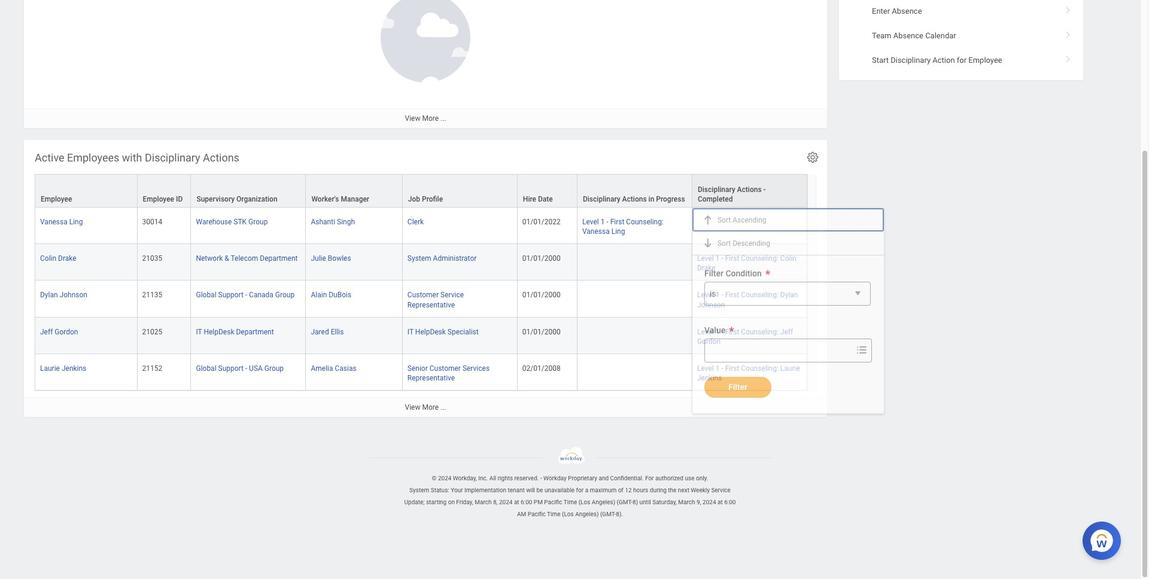 Task type: describe. For each thing, give the bounding box(es) containing it.
configure active employees with disciplinary actions image
[[806, 151, 820, 164]]

1 horizontal spatial (los
[[579, 499, 591, 506]]

customer inside senior customer services representative
[[430, 364, 461, 373]]

- for level 1 - first counseling: jeff gordon
[[722, 328, 724, 336]]

jared ellis link
[[311, 325, 344, 336]]

1 6:00 from the left
[[521, 499, 532, 506]]

disciplinary actions in progress
[[583, 195, 685, 204]]

first for gordon
[[725, 328, 740, 336]]

vanessa inside vanessa ling link
[[40, 218, 68, 226]]

filter for filter condition
[[705, 269, 724, 278]]

employee for employee id
[[143, 195, 174, 204]]

dialog containing filter condition
[[692, 208, 885, 414]]

view more ... for first 'view more ...' link from the top of the page
[[405, 114, 446, 123]]

julie bowles link
[[311, 252, 351, 263]]

list containing enter absence
[[839, 0, 1084, 73]]

cell for johnson
[[578, 281, 693, 318]]

network & telecom department link
[[196, 252, 298, 263]]

usa
[[249, 364, 263, 373]]

is button
[[705, 282, 871, 306]]

job
[[408, 195, 420, 204]]

supervisory organization
[[197, 195, 278, 204]]

will
[[526, 487, 535, 494]]

counseling: for colin
[[741, 255, 779, 263]]

2 at from the left
[[718, 499, 723, 506]]

0 horizontal spatial gordon
[[55, 328, 78, 336]]

workday,
[[453, 475, 477, 482]]

level 1 - first counseling: jeff gordon
[[697, 328, 793, 346]]

0 horizontal spatial jenkins
[[62, 364, 86, 373]]

jeff inside level 1 - first counseling: jeff gordon
[[781, 328, 793, 336]]

employee inside list
[[969, 56, 1003, 65]]

row containing dylan johnson
[[35, 281, 808, 318]]

21135
[[142, 291, 162, 300]]

2 horizontal spatial 2024
[[703, 499, 716, 506]]

footer containing © 2024 workday, inc. all rights reserved. - workday proprietary and confidential. for authorized use only. system status: your implementation tenant will be unavailable for a maximum of 12 hours during the next weekly service update; starting on friday, march 8, 2024 at 6:00 pm pacific time (los angeles) (gmt-8) until saturday, march 9, 2024 at 6:00 am pacific time (los angeles) (gmt-8).
[[0, 447, 1141, 521]]

0 vertical spatial pacific
[[544, 499, 562, 506]]

drake inside "level 1 - first counseling: colin drake"
[[697, 264, 716, 273]]

dylan johnson link
[[40, 289, 87, 300]]

level 1 - first counseling: vanessa ling
[[583, 218, 664, 236]]

team
[[872, 31, 892, 40]]

- for level 1 - first counseling: laurie jenkins
[[722, 364, 724, 373]]

1 vertical spatial time
[[547, 511, 561, 518]]

row containing colin drake
[[35, 244, 808, 281]]

in
[[649, 195, 655, 204]]

disciplinary up the "employee id" popup button
[[145, 151, 200, 164]]

it helpdesk specialist
[[408, 328, 479, 336]]

1 view more ... link from the top
[[24, 108, 827, 128]]

system inside the © 2024 workday, inc. all rights reserved. - workday proprietary and confidential. for authorized use only. system status: your implementation tenant will be unavailable for a maximum of 12 hours during the next weekly service update; starting on friday, march 8, 2024 at 6:00 pm pacific time (los angeles) (gmt-8) until saturday, march 9, 2024 at 6:00 am pacific time (los angeles) (gmt-8).
[[410, 487, 429, 494]]

counseling: for dylan
[[741, 291, 779, 300]]

administrator
[[433, 255, 477, 263]]

a
[[585, 487, 589, 494]]

row containing laurie jenkins
[[35, 354, 808, 391]]

&
[[225, 255, 229, 263]]

filter condition
[[705, 269, 762, 278]]

profile
[[422, 195, 443, 204]]

21025
[[142, 328, 162, 336]]

employee id button
[[137, 175, 191, 207]]

worker's manager button
[[306, 175, 402, 207]]

only.
[[696, 475, 709, 482]]

1 jeff from the left
[[40, 328, 53, 336]]

condition
[[726, 269, 762, 278]]

confidential.
[[610, 475, 644, 482]]

system inside row
[[408, 255, 431, 263]]

more for first 'view more ...' link from the top of the page
[[422, 114, 439, 123]]

warehouse stk group link
[[196, 216, 268, 226]]

0 vertical spatial ling
[[69, 218, 83, 226]]

for inside the © 2024 workday, inc. all rights reserved. - workday proprietary and confidential. for authorized use only. system status: your implementation tenant will be unavailable for a maximum of 12 hours during the next weekly service update; starting on friday, march 8, 2024 at 6:00 pm pacific time (los angeles) (gmt-8) until saturday, march 9, 2024 at 6:00 am pacific time (los angeles) (gmt-8).
[[576, 487, 584, 494]]

specialist
[[448, 328, 479, 336]]

tenant
[[508, 487, 525, 494]]

counseling: for vanessa
[[626, 218, 664, 226]]

support for usa
[[218, 364, 244, 373]]

pm
[[534, 499, 543, 506]]

disciplinary actions - completed button
[[693, 175, 807, 207]]

ashanti singh
[[311, 218, 355, 226]]

hire date button
[[518, 175, 577, 207]]

level for level 1 - first counseling: vanessa ling
[[583, 218, 599, 226]]

1 for ling
[[601, 218, 605, 226]]

disciplinary inside the disciplinary actions - completed
[[698, 186, 736, 194]]

alain dubois
[[311, 291, 352, 300]]

next
[[678, 487, 690, 494]]

start
[[872, 56, 889, 65]]

am
[[517, 511, 526, 518]]

maximum
[[590, 487, 617, 494]]

update;
[[404, 499, 425, 506]]

for inside list
[[957, 56, 967, 65]]

ashanti
[[311, 218, 335, 226]]

colin inside "link"
[[40, 255, 56, 263]]

filter button
[[705, 377, 772, 398]]

active employees with disciplinary actions element
[[24, 140, 827, 417]]

casias
[[335, 364, 357, 373]]

jeff gordon link
[[40, 325, 78, 336]]

Value field
[[705, 340, 853, 361]]

1 for gordon
[[716, 328, 720, 336]]

jared ellis
[[311, 328, 344, 336]]

counseling: for laurie
[[741, 364, 779, 373]]

gordon inside level 1 - first counseling: jeff gordon
[[697, 337, 721, 346]]

global for global support - canada group
[[196, 291, 216, 300]]

8).
[[616, 511, 623, 518]]

21035
[[142, 255, 162, 263]]

prompts image
[[855, 343, 869, 357]]

workday
[[544, 475, 567, 482]]

with
[[122, 151, 142, 164]]

dubois
[[329, 291, 352, 300]]

julie
[[311, 255, 326, 263]]

30014
[[142, 218, 162, 226]]

1 dylan from the left
[[40, 291, 58, 300]]

1 for jenkins
[[716, 364, 720, 373]]

services
[[463, 364, 490, 373]]

laurie jenkins link
[[40, 362, 86, 373]]

level 1 - first counseling: dylan johnson link
[[697, 289, 798, 309]]

group for canada
[[275, 291, 295, 300]]

2 view more ... link from the top
[[24, 397, 827, 417]]

team absence calendar link
[[839, 23, 1084, 48]]

enter absence link
[[839, 0, 1084, 23]]

during
[[650, 487, 667, 494]]

all
[[490, 475, 496, 482]]

it helpdesk department
[[196, 328, 274, 336]]

- for level 1 - first counseling: dylan johnson
[[722, 291, 724, 300]]

counseling: for jeff
[[741, 328, 779, 336]]

0 vertical spatial (gmt-
[[617, 499, 633, 506]]

the
[[668, 487, 677, 494]]

value
[[705, 326, 726, 335]]

global support - canada group link
[[196, 289, 295, 300]]

8,
[[493, 499, 498, 506]]

for
[[645, 475, 654, 482]]

1 vertical spatial pacific
[[528, 511, 546, 518]]

level for level 1 - first counseling: dylan johnson
[[697, 291, 714, 300]]

1 vertical spatial angeles)
[[575, 511, 599, 518]]

proprietary
[[568, 475, 598, 482]]

cell for jenkins
[[578, 354, 693, 391]]

enter absence
[[872, 6, 922, 15]]

12
[[625, 487, 632, 494]]

ellis
[[331, 328, 344, 336]]

worker's
[[312, 195, 339, 204]]

vanessa ling
[[40, 218, 83, 226]]

0 vertical spatial actions
[[203, 151, 239, 164]]

canada
[[249, 291, 274, 300]]

start disciplinary action for employee link
[[839, 48, 1084, 73]]

starting
[[426, 499, 447, 506]]

- for disciplinary actions - completed
[[764, 186, 766, 194]]

jeff gordon
[[40, 328, 78, 336]]

laurie inside the level 1 - first counseling: laurie jenkins
[[781, 364, 800, 373]]

network & telecom department
[[196, 255, 298, 263]]

level 1 - first counseling: colin drake link
[[697, 252, 797, 273]]

dylan inside level 1 - first counseling: dylan johnson
[[781, 291, 798, 300]]

global for global support - usa group
[[196, 364, 216, 373]]

1 laurie from the left
[[40, 364, 60, 373]]

actions for disciplinary actions in progress
[[622, 195, 647, 204]]

worker's manager
[[312, 195, 369, 204]]

01/01/2000 for system administrator
[[523, 255, 561, 263]]

- for global support - usa group
[[245, 364, 247, 373]]

bowles
[[328, 255, 351, 263]]

1 horizontal spatial 2024
[[499, 499, 513, 506]]

disciplinary inside 'popup button'
[[583, 195, 621, 204]]

progress
[[656, 195, 685, 204]]

johnson inside level 1 - first counseling: dylan johnson
[[697, 301, 725, 309]]

team absence calendar
[[872, 31, 957, 40]]

0 horizontal spatial 2024
[[438, 475, 452, 482]]

0 vertical spatial time
[[564, 499, 577, 506]]

more for first 'view more ...' link from the bottom
[[422, 403, 439, 412]]

absence for team
[[894, 31, 924, 40]]



Task type: locate. For each thing, give the bounding box(es) containing it.
counseling: down 'in'
[[626, 218, 664, 226]]

colin
[[40, 255, 56, 263], [781, 255, 797, 263]]

clerk
[[408, 218, 424, 226]]

2 representative from the top
[[408, 374, 455, 382]]

counseling: inside level 1 - first counseling: dylan johnson
[[741, 291, 779, 300]]

view inside the active employees with disciplinary actions element
[[405, 403, 421, 412]]

1 horizontal spatial 6:00
[[725, 499, 736, 506]]

colin up dylan johnson link
[[40, 255, 56, 263]]

sort for sort ascending
[[718, 216, 731, 224]]

actions left 'in'
[[622, 195, 647, 204]]

1 up filter condition
[[716, 255, 720, 263]]

chevron right image for enter absence
[[1061, 2, 1076, 14]]

it inside it helpdesk specialist link
[[408, 328, 414, 336]]

filter
[[705, 269, 724, 278], [729, 382, 748, 392]]

customer
[[408, 291, 439, 300], [430, 364, 461, 373]]

row
[[35, 174, 808, 208], [35, 208, 808, 244], [35, 244, 808, 281], [35, 281, 808, 318], [35, 318, 808, 354], [35, 354, 808, 391]]

cell
[[578, 244, 693, 281], [578, 281, 693, 318], [578, 318, 693, 354], [578, 354, 693, 391]]

customer service representative
[[408, 291, 464, 309]]

global down the it helpdesk department
[[196, 364, 216, 373]]

1 horizontal spatial ling
[[612, 228, 625, 236]]

1 more from the top
[[422, 114, 439, 123]]

0 vertical spatial chevron right image
[[1061, 2, 1076, 14]]

0 horizontal spatial johnson
[[60, 291, 87, 300]]

0 vertical spatial gordon
[[55, 328, 78, 336]]

it for it helpdesk department
[[196, 328, 202, 336]]

view inside tardy and absence penalty element
[[405, 114, 421, 123]]

- up ascending
[[764, 186, 766, 194]]

jeff up "laurie jenkins" link
[[40, 328, 53, 336]]

senior customer services representative link
[[408, 362, 490, 382]]

first for ling
[[610, 218, 625, 226]]

6 row from the top
[[35, 354, 808, 391]]

representative inside senior customer services representative
[[408, 374, 455, 382]]

first right is
[[725, 291, 740, 300]]

1 it from the left
[[196, 328, 202, 336]]

ling
[[69, 218, 83, 226], [612, 228, 625, 236]]

1 vertical spatial vanessa
[[583, 228, 610, 236]]

(los
[[579, 499, 591, 506], [562, 511, 574, 518]]

1 cell from the top
[[578, 244, 693, 281]]

1 vertical spatial sort
[[718, 239, 731, 248]]

support left canada
[[218, 291, 244, 300]]

row up senior
[[35, 318, 808, 354]]

0 horizontal spatial laurie
[[40, 364, 60, 373]]

angeles) down maximum on the right bottom of the page
[[592, 499, 616, 506]]

support
[[218, 291, 244, 300], [218, 364, 244, 373]]

ling inside level 1 - first counseling: vanessa ling
[[612, 228, 625, 236]]

start disciplinary action for employee
[[872, 56, 1003, 65]]

filter for filter
[[729, 382, 748, 392]]

representative down senior
[[408, 374, 455, 382]]

counseling: inside level 1 - first counseling: vanessa ling
[[626, 218, 664, 226]]

cell for drake
[[578, 244, 693, 281]]

sort ascending
[[718, 216, 767, 224]]

jeff
[[40, 328, 53, 336], [781, 328, 793, 336]]

vanessa ling link
[[40, 216, 83, 226]]

(gmt-
[[617, 499, 633, 506], [600, 511, 616, 518]]

level for level 1 - first counseling: laurie jenkins
[[697, 364, 714, 373]]

view more ... inside the active employees with disciplinary actions element
[[405, 403, 446, 412]]

2 row from the top
[[35, 208, 808, 244]]

counseling: down value field at the right bottom of page
[[741, 364, 779, 373]]

drake inside "link"
[[58, 255, 76, 263]]

calendar
[[926, 31, 957, 40]]

helpdesk up global support - usa group link
[[204, 328, 234, 336]]

helpdesk down customer service representative
[[415, 328, 446, 336]]

1 vertical spatial (gmt-
[[600, 511, 616, 518]]

support for canada
[[218, 291, 244, 300]]

customer up it helpdesk specialist link
[[408, 291, 439, 300]]

1 inside the level 1 - first counseling: laurie jenkins
[[716, 364, 720, 373]]

rights
[[498, 475, 513, 482]]

1 inside "level 1 - first counseling: colin drake"
[[716, 255, 720, 263]]

group right stk
[[249, 218, 268, 226]]

group right canada
[[275, 291, 295, 300]]

1 horizontal spatial laurie
[[781, 364, 800, 373]]

2 horizontal spatial employee
[[969, 56, 1003, 65]]

service inside customer service representative
[[441, 291, 464, 300]]

1 colin from the left
[[40, 255, 56, 263]]

- right is
[[722, 291, 724, 300]]

and
[[599, 475, 609, 482]]

- up filter condition
[[722, 255, 724, 263]]

2 vertical spatial actions
[[622, 195, 647, 204]]

... inside tardy and absence penalty element
[[441, 114, 446, 123]]

1 view more ... from the top
[[405, 114, 446, 123]]

colin inside "level 1 - first counseling: colin drake"
[[781, 255, 797, 263]]

jeff up value field at the right bottom of page
[[781, 328, 793, 336]]

laurie down value field at the right bottom of page
[[781, 364, 800, 373]]

3 cell from the top
[[578, 318, 693, 354]]

jenkins down jeff gordon
[[62, 364, 86, 373]]

-
[[764, 186, 766, 194], [607, 218, 609, 226], [722, 255, 724, 263], [245, 291, 247, 300], [722, 291, 724, 300], [722, 328, 724, 336], [245, 364, 247, 373], [722, 364, 724, 373], [541, 475, 542, 482]]

supervisory
[[197, 195, 235, 204]]

1 vertical spatial view more ... link
[[24, 397, 827, 417]]

1 vertical spatial absence
[[894, 31, 924, 40]]

1 vertical spatial department
[[236, 328, 274, 336]]

colin up the is "dropdown button" at the right
[[781, 255, 797, 263]]

0 horizontal spatial (los
[[562, 511, 574, 518]]

on
[[448, 499, 455, 506]]

5 row from the top
[[35, 318, 808, 354]]

chevron right image for team absence calendar
[[1061, 27, 1076, 39]]

pacific
[[544, 499, 562, 506], [528, 511, 546, 518]]

0 horizontal spatial drake
[[58, 255, 76, 263]]

disciplinary up completed
[[698, 186, 736, 194]]

1 horizontal spatial jenkins
[[697, 374, 722, 382]]

1 horizontal spatial vanessa
[[583, 228, 610, 236]]

organization
[[237, 195, 278, 204]]

1 vertical spatial view more ...
[[405, 403, 446, 412]]

view more ... link
[[24, 108, 827, 128], [24, 397, 827, 417]]

0 vertical spatial absence
[[892, 6, 922, 15]]

2 6:00 from the left
[[725, 499, 736, 506]]

level inside the level 1 - first counseling: laurie jenkins
[[697, 364, 714, 373]]

row up clerk link
[[35, 174, 808, 208]]

it up senior
[[408, 328, 414, 336]]

sort
[[718, 216, 731, 224], [718, 239, 731, 248]]

6:00
[[521, 499, 532, 506], [725, 499, 736, 506]]

2 laurie from the left
[[781, 364, 800, 373]]

level 1 - first counseling: vanessa ling link
[[583, 216, 664, 236]]

0 vertical spatial angeles)
[[592, 499, 616, 506]]

it inside it helpdesk department link
[[196, 328, 202, 336]]

- inside level 1 - first counseling: jeff gordon
[[722, 328, 724, 336]]

first inside level 1 - first counseling: jeff gordon
[[725, 328, 740, 336]]

1 at from the left
[[514, 499, 519, 506]]

workday assistant region
[[1083, 517, 1126, 560]]

march down implementation
[[475, 499, 492, 506]]

at right the 9,
[[718, 499, 723, 506]]

action
[[933, 56, 955, 65]]

2024 right the 9,
[[703, 499, 716, 506]]

your
[[451, 487, 463, 494]]

pacific down pm
[[528, 511, 546, 518]]

service inside the © 2024 workday, inc. all rights reserved. - workday proprietary and confidential. for authorized use only. system status: your implementation tenant will be unavailable for a maximum of 12 hours during the next weekly service update; starting on friday, march 8, 2024 at 6:00 pm pacific time (los angeles) (gmt-8) until saturday, march 9, 2024 at 6:00 am pacific time (los angeles) (gmt-8).
[[712, 487, 731, 494]]

drake up is
[[697, 264, 716, 273]]

- for level 1 - first counseling: colin drake
[[722, 255, 724, 263]]

level inside level 1 - first counseling: jeff gordon
[[697, 328, 714, 336]]

chevron right image inside enter absence link
[[1061, 2, 1076, 14]]

1 sort from the top
[[718, 216, 731, 224]]

vanessa down disciplinary actions in progress
[[583, 228, 610, 236]]

customer inside customer service representative
[[408, 291, 439, 300]]

0 horizontal spatial 6:00
[[521, 499, 532, 506]]

1 horizontal spatial drake
[[697, 264, 716, 273]]

helpdesk for specialist
[[415, 328, 446, 336]]

employee up vanessa ling link
[[41, 195, 72, 204]]

1 horizontal spatial dylan
[[781, 291, 798, 300]]

march
[[475, 499, 492, 506], [679, 499, 695, 506]]

2 global from the top
[[196, 364, 216, 373]]

- for global support - canada group
[[245, 291, 247, 300]]

counseling: inside level 1 - first counseling: jeff gordon
[[741, 328, 779, 336]]

0 vertical spatial more
[[422, 114, 439, 123]]

service up it helpdesk specialist link
[[441, 291, 464, 300]]

- for level 1 - first counseling: vanessa ling
[[607, 218, 609, 226]]

- inside level 1 - first counseling: dylan johnson
[[722, 291, 724, 300]]

row containing disciplinary actions - completed
[[35, 174, 808, 208]]

0 horizontal spatial jeff
[[40, 328, 53, 336]]

it right the 21025
[[196, 328, 202, 336]]

actions up ascending
[[737, 186, 762, 194]]

employee down the team absence calendar link
[[969, 56, 1003, 65]]

dylan
[[40, 291, 58, 300], [781, 291, 798, 300]]

1 vertical spatial jenkins
[[697, 374, 722, 382]]

0 vertical spatial department
[[260, 255, 298, 263]]

0 horizontal spatial colin
[[40, 255, 56, 263]]

jenkins down value
[[697, 374, 722, 382]]

1 helpdesk from the left
[[204, 328, 234, 336]]

1 row from the top
[[35, 174, 808, 208]]

0 horizontal spatial vanessa
[[40, 218, 68, 226]]

it helpdesk department link
[[196, 325, 274, 336]]

amelia casias link
[[311, 362, 357, 373]]

0 vertical spatial support
[[218, 291, 244, 300]]

level
[[583, 218, 599, 226], [697, 255, 714, 263], [697, 291, 714, 300], [697, 328, 714, 336], [697, 364, 714, 373]]

view more ... for first 'view more ...' link from the bottom
[[405, 403, 446, 412]]

2 more from the top
[[422, 403, 439, 412]]

- inside the disciplinary actions - completed
[[764, 186, 766, 194]]

0 vertical spatial view
[[405, 114, 421, 123]]

julie bowles
[[311, 255, 351, 263]]

0 horizontal spatial it
[[196, 328, 202, 336]]

1 down filter condition
[[716, 291, 720, 300]]

0 vertical spatial representative
[[408, 301, 455, 309]]

level inside level 1 - first counseling: dylan johnson
[[697, 291, 714, 300]]

drake up dylan johnson link
[[58, 255, 76, 263]]

authorized
[[656, 475, 684, 482]]

level up the filter button
[[697, 364, 714, 373]]

0 horizontal spatial ling
[[69, 218, 83, 226]]

... inside the active employees with disciplinary actions element
[[441, 403, 446, 412]]

3 row from the top
[[35, 244, 808, 281]]

1 vertical spatial gordon
[[697, 337, 721, 346]]

vanessa
[[40, 218, 68, 226], [583, 228, 610, 236]]

01/01/2000 for customer service representative
[[523, 291, 561, 300]]

0 horizontal spatial employee
[[41, 195, 72, 204]]

2 march from the left
[[679, 499, 695, 506]]

counseling: inside the level 1 - first counseling: laurie jenkins
[[741, 364, 779, 373]]

- inside level 1 - first counseling: vanessa ling
[[607, 218, 609, 226]]

global
[[196, 291, 216, 300], [196, 364, 216, 373]]

1 vertical spatial johnson
[[697, 301, 725, 309]]

1 vertical spatial support
[[218, 364, 244, 373]]

0 vertical spatial 01/01/2000
[[523, 255, 561, 263]]

1 horizontal spatial at
[[718, 499, 723, 506]]

representative up it helpdesk specialist link
[[408, 301, 455, 309]]

1 horizontal spatial (gmt-
[[617, 499, 633, 506]]

1 vertical spatial 01/01/2000
[[523, 291, 561, 300]]

row down job profile
[[35, 208, 808, 244]]

1 vertical spatial (los
[[562, 511, 574, 518]]

2 jeff from the left
[[781, 328, 793, 336]]

0 vertical spatial view more ...
[[405, 114, 446, 123]]

- up the filter button
[[722, 364, 724, 373]]

sort list box
[[693, 208, 884, 255]]

first
[[610, 218, 625, 226], [725, 255, 740, 263], [725, 291, 740, 300], [725, 328, 740, 336], [725, 364, 740, 373]]

sort for sort descending
[[718, 239, 731, 248]]

©
[[432, 475, 437, 482]]

disciplinary
[[891, 56, 931, 65], [145, 151, 200, 164], [698, 186, 736, 194], [583, 195, 621, 204]]

0 horizontal spatial helpdesk
[[204, 328, 234, 336]]

telecom
[[231, 255, 258, 263]]

absence
[[892, 6, 922, 15], [894, 31, 924, 40]]

1 inside level 1 - first counseling: vanessa ling
[[601, 218, 605, 226]]

jenkins
[[62, 364, 86, 373], [697, 374, 722, 382]]

level for level 1 - first counseling: colin drake
[[697, 255, 714, 263]]

manager
[[341, 195, 369, 204]]

level for level 1 - first counseling: jeff gordon
[[697, 328, 714, 336]]

2 view from the top
[[405, 403, 421, 412]]

0 vertical spatial service
[[441, 291, 464, 300]]

employee for employee
[[41, 195, 72, 204]]

employee
[[969, 56, 1003, 65], [41, 195, 72, 204], [143, 195, 174, 204]]

1 horizontal spatial time
[[564, 499, 577, 506]]

date
[[538, 195, 553, 204]]

2 ... from the top
[[441, 403, 446, 412]]

more inside the active employees with disciplinary actions element
[[422, 403, 439, 412]]

- left usa at left bottom
[[245, 364, 247, 373]]

0 vertical spatial view more ... link
[[24, 108, 827, 128]]

actions inside 'popup button'
[[622, 195, 647, 204]]

6:00 left pm
[[521, 499, 532, 506]]

first inside "level 1 - first counseling: colin drake"
[[725, 255, 740, 263]]

cell for gordon
[[578, 318, 693, 354]]

saturday,
[[653, 499, 677, 506]]

counseling: inside "level 1 - first counseling: colin drake"
[[741, 255, 779, 263]]

first up the filter button
[[725, 364, 740, 373]]

customer service representative link
[[408, 289, 464, 309]]

- inside "level 1 - first counseling: colin drake"
[[722, 255, 724, 263]]

counseling: up value field at the right bottom of page
[[741, 328, 779, 336]]

2 cell from the top
[[578, 281, 693, 318]]

level inside level 1 - first counseling: vanessa ling
[[583, 218, 599, 226]]

2 it from the left
[[408, 328, 414, 336]]

2 sort from the top
[[718, 239, 731, 248]]

1 vertical spatial ling
[[612, 228, 625, 236]]

1 horizontal spatial johnson
[[697, 301, 725, 309]]

1 global from the top
[[196, 291, 216, 300]]

1 march from the left
[[475, 499, 492, 506]]

1 representative from the top
[[408, 301, 455, 309]]

2 dylan from the left
[[781, 291, 798, 300]]

1 vertical spatial group
[[275, 291, 295, 300]]

1 vertical spatial system
[[410, 487, 429, 494]]

(gmt- down maximum on the right bottom of the page
[[600, 511, 616, 518]]

first down disciplinary actions in progress
[[610, 218, 625, 226]]

disciplinary actions - completed
[[698, 186, 766, 204]]

0 horizontal spatial for
[[576, 487, 584, 494]]

1 for johnson
[[716, 291, 720, 300]]

chevron right image
[[1061, 2, 1076, 14], [1061, 27, 1076, 39]]

... for first 'view more ...' link from the bottom
[[441, 403, 446, 412]]

ashanti singh link
[[311, 216, 355, 226]]

- up 'be'
[[541, 475, 542, 482]]

1 vertical spatial actions
[[737, 186, 762, 194]]

level inside "level 1 - first counseling: colin drake"
[[697, 255, 714, 263]]

0 horizontal spatial service
[[441, 291, 464, 300]]

1 horizontal spatial actions
[[622, 195, 647, 204]]

first inside the level 1 - first counseling: laurie jenkins
[[725, 364, 740, 373]]

1 vertical spatial customer
[[430, 364, 461, 373]]

johnson up jeff gordon link
[[60, 291, 87, 300]]

0 vertical spatial ...
[[441, 114, 446, 123]]

2 horizontal spatial actions
[[737, 186, 762, 194]]

01/01/2000
[[523, 255, 561, 263], [523, 291, 561, 300], [523, 328, 561, 336]]

2 chevron right image from the top
[[1061, 27, 1076, 39]]

group right usa at left bottom
[[265, 364, 284, 373]]

0 vertical spatial jenkins
[[62, 364, 86, 373]]

first inside level 1 - first counseling: vanessa ling
[[610, 218, 625, 226]]

2 colin from the left
[[781, 255, 797, 263]]

- down disciplinary actions in progress
[[607, 218, 609, 226]]

friday,
[[456, 499, 473, 506]]

gordon up "laurie jenkins" link
[[55, 328, 78, 336]]

1 vertical spatial more
[[422, 403, 439, 412]]

for left a
[[576, 487, 584, 494]]

4 cell from the top
[[578, 354, 693, 391]]

id
[[176, 195, 183, 204]]

first inside level 1 - first counseling: dylan johnson
[[725, 291, 740, 300]]

status:
[[431, 487, 449, 494]]

- left canada
[[245, 291, 247, 300]]

1 vertical spatial ...
[[441, 403, 446, 412]]

... for first 'view more ...' link from the top of the page
[[441, 114, 446, 123]]

(gmt- down 12
[[617, 499, 633, 506]]

row up it helpdesk specialist link
[[35, 281, 808, 318]]

clerk link
[[408, 216, 424, 226]]

counseling: down descending
[[741, 255, 779, 263]]

disciplinary inside list
[[891, 56, 931, 65]]

0 vertical spatial customer
[[408, 291, 439, 300]]

1
[[601, 218, 605, 226], [716, 255, 720, 263], [716, 291, 720, 300], [716, 328, 720, 336], [716, 364, 720, 373]]

level up filter condition
[[697, 255, 714, 263]]

view more ... inside tardy and absence penalty element
[[405, 114, 446, 123]]

- inside the level 1 - first counseling: laurie jenkins
[[722, 364, 724, 373]]

list
[[839, 0, 1084, 73]]

1 01/01/2000 from the top
[[523, 255, 561, 263]]

2024 right the ©
[[438, 475, 452, 482]]

first up filter condition
[[725, 255, 740, 263]]

1 vertical spatial global
[[196, 364, 216, 373]]

ling down disciplinary actions in progress
[[612, 228, 625, 236]]

for right action
[[957, 56, 967, 65]]

disciplinary actions in progress button
[[578, 175, 692, 207]]

1 horizontal spatial march
[[679, 499, 695, 506]]

- inside the © 2024 workday, inc. all rights reserved. - workday proprietary and confidential. for authorized use only. system status: your implementation tenant will be unavailable for a maximum of 12 hours during the next weekly service update; starting on friday, march 8, 2024 at 6:00 pm pacific time (los angeles) (gmt-8) until saturday, march 9, 2024 at 6:00 am pacific time (los angeles) (gmt-8).
[[541, 475, 542, 482]]

3 01/01/2000 from the top
[[523, 328, 561, 336]]

1 inside level 1 - first counseling: jeff gordon
[[716, 328, 720, 336]]

0 horizontal spatial time
[[547, 511, 561, 518]]

1 horizontal spatial jeff
[[781, 328, 793, 336]]

laurie down jeff gordon
[[40, 364, 60, 373]]

2 helpdesk from the left
[[415, 328, 446, 336]]

8)
[[633, 499, 638, 506]]

2 view more ... from the top
[[405, 403, 446, 412]]

2 support from the top
[[218, 364, 244, 373]]

sort descending
[[718, 239, 771, 248]]

level down disciplinary actions in progress
[[583, 218, 599, 226]]

...
[[441, 114, 446, 123], [441, 403, 446, 412]]

0 horizontal spatial actions
[[203, 151, 239, 164]]

sort left descending
[[718, 239, 731, 248]]

it for it helpdesk specialist
[[408, 328, 414, 336]]

0 vertical spatial filter
[[705, 269, 724, 278]]

1 up the filter button
[[716, 364, 720, 373]]

supervisory organization button
[[191, 175, 306, 207]]

gordon down value
[[697, 337, 721, 346]]

- down level 1 - first counseling: dylan johnson
[[722, 328, 724, 336]]

1 for drake
[[716, 255, 720, 263]]

2 01/01/2000 from the top
[[523, 291, 561, 300]]

0 vertical spatial system
[[408, 255, 431, 263]]

support left usa at left bottom
[[218, 364, 244, 373]]

jenkins inside the level 1 - first counseling: laurie jenkins
[[697, 374, 722, 382]]

0 horizontal spatial march
[[475, 499, 492, 506]]

more inside tardy and absence penalty element
[[422, 114, 439, 123]]

actions inside the disciplinary actions - completed
[[737, 186, 762, 194]]

0 vertical spatial drake
[[58, 255, 76, 263]]

disciplinary down team absence calendar
[[891, 56, 931, 65]]

1 view from the top
[[405, 114, 421, 123]]

counseling: down condition
[[741, 291, 779, 300]]

filter inside button
[[729, 382, 748, 392]]

level down filter condition
[[697, 291, 714, 300]]

johnson down is
[[697, 301, 725, 309]]

(los down a
[[579, 499, 591, 506]]

tardy and absence penalty element
[[24, 0, 827, 128]]

chevron right image inside the team absence calendar link
[[1061, 27, 1076, 39]]

6:00 right the 9,
[[725, 499, 736, 506]]

0 vertical spatial vanessa
[[40, 218, 68, 226]]

row containing jeff gordon
[[35, 318, 808, 354]]

first for drake
[[725, 255, 740, 263]]

0 vertical spatial (los
[[579, 499, 591, 506]]

1 down is
[[716, 328, 720, 336]]

dialog
[[692, 208, 885, 414]]

helpdesk for department
[[204, 328, 234, 336]]

job profile
[[408, 195, 443, 204]]

0 vertical spatial group
[[249, 218, 268, 226]]

active employees with disciplinary actions
[[35, 151, 239, 164]]

dylan down "level 1 - first counseling: colin drake"
[[781, 291, 798, 300]]

absence for enter
[[892, 6, 922, 15]]

2024 right the 8, at the left bottom of the page
[[499, 499, 513, 506]]

senior
[[408, 364, 428, 373]]

filter down level 1 - first counseling: jeff gordon
[[729, 382, 748, 392]]

row containing vanessa ling
[[35, 208, 808, 244]]

1 vertical spatial representative
[[408, 374, 455, 382]]

system left administrator
[[408, 255, 431, 263]]

be
[[537, 487, 543, 494]]

level down is
[[697, 328, 714, 336]]

vanessa inside level 1 - first counseling: vanessa ling
[[583, 228, 610, 236]]

first for johnson
[[725, 291, 740, 300]]

0 vertical spatial for
[[957, 56, 967, 65]]

pacific down 'unavailable'
[[544, 499, 562, 506]]

1 horizontal spatial colin
[[781, 255, 797, 263]]

amelia
[[311, 364, 333, 373]]

system up update;
[[410, 487, 429, 494]]

first for jenkins
[[725, 364, 740, 373]]

alain dubois link
[[311, 289, 352, 300]]

absence up team absence calendar
[[892, 6, 922, 15]]

use
[[685, 475, 695, 482]]

angeles)
[[592, 499, 616, 506], [575, 511, 599, 518]]

customer right senior
[[430, 364, 461, 373]]

global down network
[[196, 291, 216, 300]]

group for usa
[[265, 364, 284, 373]]

chevron right image
[[1061, 52, 1076, 64]]

1 chevron right image from the top
[[1061, 2, 1076, 14]]

service
[[441, 291, 464, 300], [712, 487, 731, 494]]

representative inside customer service representative
[[408, 301, 455, 309]]

1 horizontal spatial for
[[957, 56, 967, 65]]

actions for disciplinary actions - completed
[[737, 186, 762, 194]]

1 ... from the top
[[441, 114, 446, 123]]

actions up the supervisory
[[203, 151, 239, 164]]

1 horizontal spatial helpdesk
[[415, 328, 446, 336]]

1 horizontal spatial it
[[408, 328, 414, 336]]

view more ...
[[405, 114, 446, 123], [405, 403, 446, 412]]

filter up is
[[705, 269, 724, 278]]

1 down disciplinary actions in progress
[[601, 218, 605, 226]]

service right weekly
[[712, 487, 731, 494]]

department up usa at left bottom
[[236, 328, 274, 336]]

1 vertical spatial chevron right image
[[1061, 27, 1076, 39]]

level 1 - first counseling: colin drake
[[697, 255, 797, 273]]

1 support from the top
[[218, 291, 244, 300]]

row up the customer service representative link
[[35, 244, 808, 281]]

4 row from the top
[[35, 281, 808, 318]]

0 horizontal spatial (gmt-
[[600, 511, 616, 518]]

for
[[957, 56, 967, 65], [576, 487, 584, 494]]

system administrator link
[[408, 252, 477, 263]]

© 2024 workday, inc. all rights reserved. - workday proprietary and confidential. for authorized use only. system status: your implementation tenant will be unavailable for a maximum of 12 hours during the next weekly service update; starting on friday, march 8, 2024 at 6:00 pm pacific time (los angeles) (gmt-8) until saturday, march 9, 2024 at 6:00 am pacific time (los angeles) (gmt-8).
[[404, 475, 736, 518]]

1 horizontal spatial gordon
[[697, 337, 721, 346]]

inc.
[[479, 475, 488, 482]]

stk
[[234, 218, 247, 226]]

2 vertical spatial group
[[265, 364, 284, 373]]

footer
[[0, 447, 1141, 521]]

0 horizontal spatial at
[[514, 499, 519, 506]]

employee left id
[[143, 195, 174, 204]]

1 inside level 1 - first counseling: dylan johnson
[[716, 291, 720, 300]]

0 vertical spatial sort
[[718, 216, 731, 224]]

laurie jenkins
[[40, 364, 86, 373]]

(los down 'unavailable'
[[562, 511, 574, 518]]

sort down completed
[[718, 216, 731, 224]]



Task type: vqa. For each thing, say whether or not it's contained in the screenshot.
Representative to the top
yes



